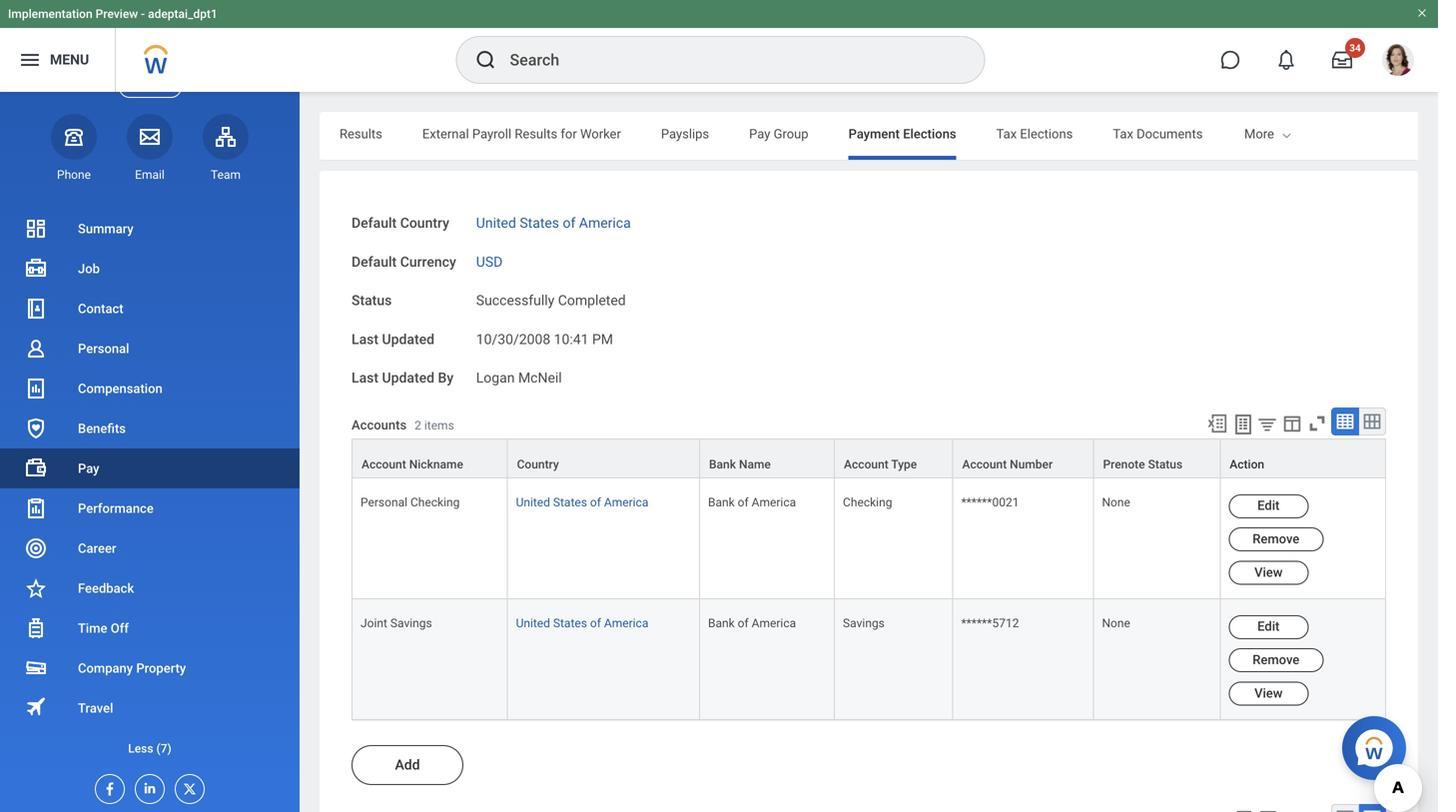 Task type: vqa. For each thing, say whether or not it's contained in the screenshot.
items selected list containing Four Seasons
no



Task type: locate. For each thing, give the bounding box(es) containing it.
2 horizontal spatial account
[[962, 457, 1007, 471]]

default down default country
[[352, 253, 397, 270]]

1 vertical spatial edit button
[[1229, 615, 1309, 639]]

account type button
[[835, 439, 952, 477]]

account number
[[962, 457, 1053, 471]]

of for personal checking
[[590, 495, 601, 509]]

elections
[[903, 126, 956, 141], [1020, 126, 1073, 141]]

2 expand table image from the top
[[1362, 808, 1382, 812]]

bank of america for savings
[[708, 616, 796, 630]]

1 elections from the left
[[903, 126, 956, 141]]

bank
[[709, 457, 736, 471], [708, 495, 735, 509], [708, 616, 735, 630]]

list containing summary
[[0, 209, 300, 768]]

less (7)
[[128, 742, 172, 756]]

summary link
[[0, 209, 300, 249]]

time off image
[[24, 616, 48, 640]]

0 vertical spatial expand table image
[[1362, 411, 1382, 431]]

2 row from the top
[[352, 478, 1386, 599]]

property
[[136, 661, 186, 676]]

default for default country
[[352, 215, 397, 231]]

add button
[[352, 745, 463, 785]]

edit
[[1258, 498, 1280, 513], [1258, 619, 1280, 634]]

1 row from the top
[[352, 438, 1386, 478]]

1 vertical spatial view
[[1255, 685, 1283, 700]]

1 vertical spatial export to worksheets image
[[1256, 809, 1280, 812]]

1 horizontal spatial savings
[[843, 616, 885, 630]]

******5712
[[961, 616, 1019, 630]]

0 vertical spatial none
[[1102, 495, 1130, 509]]

america
[[579, 215, 631, 231], [604, 495, 649, 509], [752, 495, 796, 509], [604, 616, 649, 630], [752, 616, 796, 630]]

phone beth liu element
[[51, 167, 97, 183]]

1 vertical spatial bank
[[708, 495, 735, 509]]

view
[[1255, 565, 1283, 580], [1255, 685, 1283, 700]]

tab list
[[320, 112, 1423, 160]]

documents
[[1137, 126, 1203, 141]]

0 vertical spatial view button
[[1229, 561, 1309, 585]]

united for usd
[[476, 215, 516, 231]]

0 vertical spatial export to worksheets image
[[1231, 412, 1255, 436]]

successfully completed
[[476, 292, 626, 309]]

results left external
[[340, 126, 382, 141]]

bank name
[[709, 457, 771, 471]]

mail image
[[138, 125, 162, 149]]

default currency
[[352, 253, 456, 270]]

last for last updated by
[[352, 370, 379, 386]]

personal for personal
[[78, 341, 129, 356]]

0 vertical spatial pay
[[749, 126, 770, 141]]

close environment banner image
[[1416, 7, 1428, 19]]

1 horizontal spatial status
[[1148, 457, 1183, 471]]

(7)
[[156, 742, 172, 756]]

0 vertical spatial last
[[352, 331, 379, 347]]

team link
[[203, 114, 249, 183]]

1 horizontal spatial personal
[[361, 495, 408, 509]]

job link
[[0, 249, 300, 289]]

personal image
[[24, 337, 48, 361]]

1 vertical spatial edit
[[1258, 619, 1280, 634]]

1 vertical spatial status
[[1148, 457, 1183, 471]]

america for savings
[[604, 616, 649, 630]]

tax documents
[[1113, 126, 1203, 141]]

0 vertical spatial bank
[[709, 457, 736, 471]]

external payroll results for worker
[[422, 126, 621, 141]]

bank inside popup button
[[709, 457, 736, 471]]

1 vertical spatial personal
[[361, 495, 408, 509]]

1 horizontal spatial account
[[844, 457, 889, 471]]

1 horizontal spatial tax
[[1113, 126, 1134, 141]]

1 account from the left
[[362, 457, 406, 471]]

1 tax from the left
[[996, 126, 1017, 141]]

company
[[78, 661, 133, 676]]

justify image
[[18, 48, 42, 72]]

last up "last updated by"
[[352, 331, 379, 347]]

payslips
[[661, 126, 709, 141]]

country down mcneil
[[517, 457, 559, 471]]

personal
[[78, 341, 129, 356], [361, 495, 408, 509]]

facebook image
[[96, 775, 118, 797]]

2 vertical spatial united states of america link
[[516, 616, 649, 630]]

none
[[1102, 495, 1130, 509], [1102, 616, 1130, 630]]

team beth liu element
[[203, 167, 249, 183]]

account up ******0021
[[962, 457, 1007, 471]]

2 elections from the left
[[1020, 126, 1073, 141]]

10/30/2008 10:41 pm
[[476, 331, 613, 347]]

1 none from the top
[[1102, 495, 1130, 509]]

remove
[[1253, 531, 1300, 546], [1253, 652, 1300, 667]]

pay down benefits
[[78, 461, 99, 476]]

notifications large image
[[1276, 50, 1296, 70]]

export to worksheets image
[[1231, 412, 1255, 436], [1256, 809, 1280, 812]]

-
[[141, 7, 145, 21]]

34 button
[[1320, 38, 1365, 82]]

expand table image right table image
[[1362, 411, 1382, 431]]

row containing account nickname
[[352, 438, 1386, 478]]

united states of america link for united states of america
[[516, 495, 649, 509]]

2 remove button from the top
[[1229, 648, 1324, 672]]

pay left group
[[749, 126, 770, 141]]

company property
[[78, 661, 186, 676]]

account left "type"
[[844, 457, 889, 471]]

1 view from the top
[[1255, 565, 1283, 580]]

edit button
[[1229, 494, 1309, 518], [1229, 615, 1309, 639]]

results left for
[[515, 126, 558, 141]]

0 vertical spatial edit button
[[1229, 494, 1309, 518]]

10/30/2008
[[476, 331, 551, 347]]

1 vertical spatial updated
[[382, 370, 435, 386]]

account down accounts
[[362, 457, 406, 471]]

account inside account number popup button
[[962, 457, 1007, 471]]

1 default from the top
[[352, 215, 397, 231]]

2 default from the top
[[352, 253, 397, 270]]

personal down account nickname
[[361, 495, 408, 509]]

0 vertical spatial remove button
[[1229, 528, 1324, 552]]

1 horizontal spatial pay
[[749, 126, 770, 141]]

1 vertical spatial country
[[517, 457, 559, 471]]

search image
[[474, 48, 498, 72]]

1 last from the top
[[352, 331, 379, 347]]

email button
[[127, 114, 173, 183]]

1 vertical spatial states
[[553, 495, 587, 509]]

status right prenote
[[1148, 457, 1183, 471]]

export to excel image
[[1207, 412, 1228, 434]]

usd
[[476, 253, 503, 270]]

bank name button
[[700, 439, 834, 477]]

states
[[520, 215, 559, 231], [553, 495, 587, 509], [553, 616, 587, 630]]

items
[[424, 419, 454, 433]]

0 vertical spatial personal
[[78, 341, 129, 356]]

1 vertical spatial last
[[352, 370, 379, 386]]

0 horizontal spatial status
[[352, 292, 392, 309]]

checking down account type on the bottom right
[[843, 495, 892, 509]]

0 vertical spatial remove
[[1253, 531, 1300, 546]]

country
[[400, 215, 449, 231], [517, 457, 559, 471]]

******0021
[[961, 495, 1019, 509]]

2 tax from the left
[[1113, 126, 1134, 141]]

1 vertical spatial united states of america link
[[516, 495, 649, 509]]

1 vertical spatial toolbar
[[1223, 804, 1386, 812]]

select to filter grid data image
[[1256, 413, 1278, 434]]

status inside popup button
[[1148, 457, 1183, 471]]

phone button
[[51, 114, 97, 183]]

1 vertical spatial default
[[352, 253, 397, 270]]

america inside united states of america link
[[579, 215, 631, 231]]

1 bank of america from the top
[[708, 495, 796, 509]]

personal for personal checking
[[361, 495, 408, 509]]

successfully
[[476, 292, 555, 309]]

states for united states of america
[[553, 495, 587, 509]]

2 account from the left
[[844, 457, 889, 471]]

expand table image
[[1362, 411, 1382, 431], [1362, 808, 1382, 812]]

pay for pay group
[[749, 126, 770, 141]]

withholding
[[1243, 126, 1312, 141]]

2 results from the left
[[515, 126, 558, 141]]

personal down contact
[[78, 341, 129, 356]]

states for usd
[[520, 215, 559, 231]]

0 vertical spatial default
[[352, 215, 397, 231]]

united states of america link for usd
[[476, 211, 631, 231]]

default up default currency
[[352, 215, 397, 231]]

updated left by
[[382, 370, 435, 386]]

united states of america link
[[476, 211, 631, 231], [516, 495, 649, 509], [516, 616, 649, 630]]

input
[[1393, 126, 1423, 141]]

logan
[[476, 370, 515, 386]]

1 updated from the top
[[382, 331, 435, 347]]

expand table image right table icon
[[1362, 808, 1382, 812]]

updated
[[382, 331, 435, 347], [382, 370, 435, 386]]

Search Workday  search field
[[510, 38, 943, 82]]

0 horizontal spatial elections
[[903, 126, 956, 141]]

0 vertical spatial bank of america
[[708, 495, 796, 509]]

1 vertical spatial expand table image
[[1362, 808, 1382, 812]]

2 none from the top
[[1102, 616, 1130, 630]]

performance
[[78, 501, 154, 516]]

0 horizontal spatial pay
[[78, 461, 99, 476]]

3 account from the left
[[962, 457, 1007, 471]]

withholding orders
[[1243, 126, 1353, 141]]

name
[[739, 457, 771, 471]]

export to worksheets image right export to excel icon
[[1256, 809, 1280, 812]]

0 horizontal spatial checking
[[410, 495, 460, 509]]

0 horizontal spatial results
[[340, 126, 382, 141]]

performance link
[[0, 488, 300, 528]]

1 remove button from the top
[[1229, 528, 1324, 552]]

1 vertical spatial none
[[1102, 616, 1130, 630]]

last down last updated
[[352, 370, 379, 386]]

account for account type
[[844, 457, 889, 471]]

1 vertical spatial view button
[[1229, 682, 1309, 706]]

1 horizontal spatial country
[[517, 457, 559, 471]]

1 vertical spatial bank of america
[[708, 616, 796, 630]]

0 vertical spatial updated
[[382, 331, 435, 347]]

account inside account nickname popup button
[[362, 457, 406, 471]]

toolbar
[[1198, 407, 1386, 438], [1223, 804, 1386, 812]]

table image
[[1335, 808, 1355, 812]]

united states of america
[[476, 215, 631, 231], [516, 495, 649, 509], [516, 616, 649, 630]]

1 vertical spatial remove
[[1253, 652, 1300, 667]]

career link
[[0, 528, 300, 568]]

united
[[476, 215, 516, 231], [516, 495, 550, 509], [516, 616, 550, 630]]

pay image
[[24, 456, 48, 480]]

pm
[[592, 331, 613, 347]]

1 vertical spatial pay
[[78, 461, 99, 476]]

0 horizontal spatial tax
[[996, 126, 1017, 141]]

0 vertical spatial united
[[476, 215, 516, 231]]

email beth liu element
[[127, 167, 173, 183]]

0 vertical spatial status
[[352, 292, 392, 309]]

0 vertical spatial edit
[[1258, 498, 1280, 513]]

0 horizontal spatial savings
[[390, 616, 432, 630]]

pay inside navigation pane region
[[78, 461, 99, 476]]

0 vertical spatial country
[[400, 215, 449, 231]]

elections for tax elections
[[1020, 126, 1073, 141]]

0 horizontal spatial country
[[400, 215, 449, 231]]

0 vertical spatial states
[[520, 215, 559, 231]]

none for ******0021
[[1102, 495, 1130, 509]]

list
[[0, 209, 300, 768]]

united for united states of america
[[516, 495, 550, 509]]

1 vertical spatial united
[[516, 495, 550, 509]]

row
[[352, 438, 1386, 478], [352, 478, 1386, 599], [352, 599, 1386, 720]]

34
[[1350, 42, 1361, 54]]

status
[[352, 292, 392, 309], [1148, 457, 1183, 471]]

job
[[78, 261, 100, 276]]

click to view/edit grid preferences image
[[1281, 412, 1303, 434]]

1 horizontal spatial export to worksheets image
[[1256, 809, 1280, 812]]

country up currency
[[400, 215, 449, 231]]

last
[[352, 331, 379, 347], [352, 370, 379, 386]]

country button
[[508, 439, 699, 477]]

updated up "last updated by"
[[382, 331, 435, 347]]

mcneil
[[518, 370, 562, 386]]

expand table image for table image
[[1362, 411, 1382, 431]]

2 vertical spatial bank
[[708, 616, 735, 630]]

0 vertical spatial united states of america link
[[476, 211, 631, 231]]

1 horizontal spatial elections
[[1020, 126, 1073, 141]]

none for ******5712
[[1102, 616, 1130, 630]]

1 expand table image from the top
[[1362, 411, 1382, 431]]

pay for pay
[[78, 461, 99, 476]]

1 vertical spatial united states of america
[[516, 495, 649, 509]]

1 vertical spatial remove button
[[1229, 648, 1324, 672]]

action button
[[1221, 439, 1385, 477]]

0 vertical spatial view
[[1255, 565, 1283, 580]]

account for account number
[[962, 457, 1007, 471]]

phone
[[57, 168, 91, 182]]

account
[[362, 457, 406, 471], [844, 457, 889, 471], [962, 457, 1007, 471]]

0 horizontal spatial account
[[362, 457, 406, 471]]

tax
[[996, 126, 1017, 141], [1113, 126, 1134, 141]]

status up last updated
[[352, 292, 392, 309]]

feedback
[[78, 581, 134, 596]]

2 vertical spatial united states of america
[[516, 616, 649, 630]]

export to worksheets image left select to filter grid data image
[[1231, 412, 1255, 436]]

travel link
[[0, 688, 300, 728]]

0 vertical spatial united states of america
[[476, 215, 631, 231]]

account inside account type popup button
[[844, 457, 889, 471]]

2 bank of america from the top
[[708, 616, 796, 630]]

1 horizontal spatial checking
[[843, 495, 892, 509]]

2 savings from the left
[[843, 616, 885, 630]]

checking down nickname
[[410, 495, 460, 509]]

1 horizontal spatial results
[[515, 126, 558, 141]]

2 last from the top
[[352, 370, 379, 386]]

personal inside navigation pane region
[[78, 341, 129, 356]]

united states of america for usd
[[476, 215, 631, 231]]

summary image
[[24, 217, 48, 241]]

2 updated from the top
[[382, 370, 435, 386]]

0 horizontal spatial personal
[[78, 341, 129, 356]]

bank of america
[[708, 495, 796, 509], [708, 616, 796, 630]]

1 edit from the top
[[1258, 498, 1280, 513]]

number
[[1010, 457, 1053, 471]]

0 horizontal spatial export to worksheets image
[[1231, 412, 1255, 436]]



Task type: describe. For each thing, give the bounding box(es) containing it.
expand table image for table icon
[[1362, 808, 1382, 812]]

linkedin image
[[136, 775, 158, 796]]

implementation preview -   adeptai_dpt1
[[8, 7, 218, 21]]

company property image
[[24, 656, 48, 680]]

last updated element
[[476, 319, 613, 349]]

x image
[[176, 775, 198, 797]]

1 checking from the left
[[410, 495, 460, 509]]

team
[[211, 168, 241, 182]]

account for account nickname
[[362, 457, 406, 471]]

personal link
[[0, 329, 300, 369]]

accounts 2 items
[[352, 418, 454, 433]]

last updated by
[[352, 370, 454, 386]]

3 row from the top
[[352, 599, 1386, 720]]

bank for checking
[[708, 495, 735, 509]]

pay group
[[749, 126, 809, 141]]

less
[[128, 742, 153, 756]]

2 vertical spatial states
[[553, 616, 587, 630]]

of for joint savings
[[590, 616, 601, 630]]

2 view button from the top
[[1229, 682, 1309, 706]]

elections for payment elections
[[903, 126, 956, 141]]

table image
[[1335, 411, 1355, 431]]

job image
[[24, 257, 48, 281]]

2 remove from the top
[[1253, 652, 1300, 667]]

profile logan mcneil image
[[1382, 44, 1414, 80]]

2 checking from the left
[[843, 495, 892, 509]]

company property link
[[0, 648, 300, 688]]

feedback image
[[24, 576, 48, 600]]

by
[[438, 370, 454, 386]]

2 edit button from the top
[[1229, 615, 1309, 639]]

account number button
[[953, 439, 1093, 477]]

less (7) button
[[0, 737, 300, 761]]

updated for last updated by
[[382, 370, 435, 386]]

compensation image
[[24, 377, 48, 401]]

export to excel image
[[1231, 809, 1253, 812]]

export to worksheets image for export to excel image
[[1231, 412, 1255, 436]]

currency
[[400, 253, 456, 270]]

logan mcneil
[[476, 370, 562, 386]]

2 vertical spatial united
[[516, 616, 550, 630]]

career image
[[24, 536, 48, 560]]

updated for last updated
[[382, 331, 435, 347]]

tab list containing results
[[320, 112, 1423, 160]]

menu
[[50, 52, 89, 68]]

bank for savings
[[708, 616, 735, 630]]

performance image
[[24, 496, 48, 520]]

fullscreen image
[[1306, 412, 1328, 434]]

orders
[[1315, 126, 1353, 141]]

feedback link
[[0, 568, 300, 608]]

more
[[1244, 126, 1274, 141]]

payment
[[849, 126, 900, 141]]

last updated
[[352, 331, 435, 347]]

nickname
[[409, 457, 463, 471]]

off
[[111, 621, 129, 636]]

implementation
[[8, 7, 93, 21]]

pay link
[[0, 448, 300, 488]]

travel
[[78, 701, 113, 716]]

america for country
[[579, 215, 631, 231]]

america for checking
[[604, 495, 649, 509]]

prenote status
[[1103, 457, 1183, 471]]

1 edit button from the top
[[1229, 494, 1309, 518]]

joint savings
[[361, 616, 432, 630]]

personal checking
[[361, 495, 460, 509]]

inbox large image
[[1332, 50, 1352, 70]]

last updated by element
[[476, 358, 562, 387]]

tax for tax documents
[[1113, 126, 1134, 141]]

last for last updated
[[352, 331, 379, 347]]

default country
[[352, 215, 449, 231]]

email
[[135, 168, 165, 182]]

default for default currency
[[352, 253, 397, 270]]

export to worksheets image for export to excel icon
[[1256, 809, 1280, 812]]

of for default country
[[563, 215, 576, 231]]

usd link
[[476, 249, 503, 270]]

account type
[[844, 457, 917, 471]]

action
[[1230, 457, 1265, 471]]

prenote
[[1103, 457, 1145, 471]]

completed
[[558, 292, 626, 309]]

country inside country popup button
[[517, 457, 559, 471]]

external
[[422, 126, 469, 141]]

status element
[[476, 280, 626, 310]]

contact image
[[24, 297, 48, 321]]

account nickname
[[362, 457, 463, 471]]

type
[[891, 457, 917, 471]]

accounts
[[352, 418, 407, 433]]

1 savings from the left
[[390, 616, 432, 630]]

time off
[[78, 621, 129, 636]]

menu banner
[[0, 0, 1438, 92]]

time
[[78, 621, 107, 636]]

united states of america for united states of america
[[516, 495, 649, 509]]

payment elections
[[849, 126, 956, 141]]

menu button
[[0, 28, 115, 92]]

career
[[78, 541, 116, 556]]

0 vertical spatial toolbar
[[1198, 407, 1386, 438]]

10:41
[[554, 331, 589, 347]]

contact link
[[0, 289, 300, 329]]

2
[[415, 419, 421, 433]]

payroll
[[472, 126, 511, 141]]

add
[[395, 756, 420, 773]]

account nickname button
[[353, 439, 507, 477]]

benefits image
[[24, 416, 48, 440]]

preview
[[96, 7, 138, 21]]

group
[[774, 126, 809, 141]]

tax for tax elections
[[996, 126, 1017, 141]]

navigation pane region
[[0, 60, 300, 812]]

2 view from the top
[[1255, 685, 1283, 700]]

benefits
[[78, 421, 126, 436]]

compensation link
[[0, 369, 300, 409]]

phone image
[[60, 125, 88, 149]]

worker
[[580, 126, 621, 141]]

less (7) button
[[0, 728, 300, 768]]

view team image
[[214, 125, 238, 149]]

compensation
[[78, 381, 163, 396]]

summary
[[78, 221, 134, 236]]

1 remove from the top
[[1253, 531, 1300, 546]]

benefits link
[[0, 409, 300, 448]]

2 edit from the top
[[1258, 619, 1280, 634]]

bank of america for checking
[[708, 495, 796, 509]]

prenote status button
[[1094, 439, 1220, 477]]

1 results from the left
[[340, 126, 382, 141]]

travel image
[[24, 695, 48, 719]]

1 view button from the top
[[1229, 561, 1309, 585]]

contact
[[78, 301, 123, 316]]



